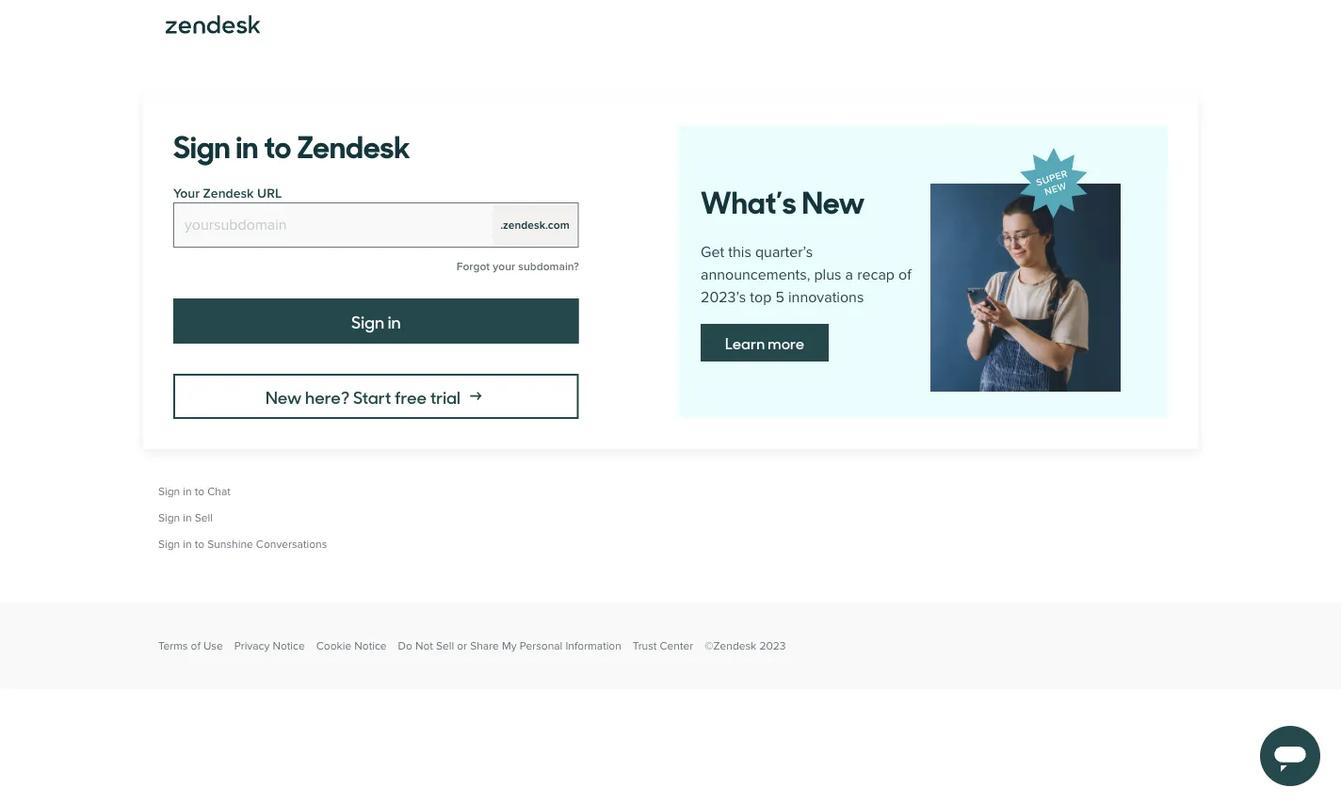 Task type: vqa. For each thing, say whether or not it's contained in the screenshot.
left "your"
no



Task type: describe. For each thing, give the bounding box(es) containing it.
to for zendesk
[[264, 122, 291, 166]]

trust center link
[[633, 639, 694, 653]]

do not sell or share my personal information link
[[398, 639, 622, 653]]

sign in sell
[[158, 511, 213, 525]]

in for sign in sell
[[183, 511, 192, 525]]

super new sticker image
[[1021, 148, 1088, 219]]

promo image image
[[931, 184, 1121, 392]]

center
[[660, 639, 694, 653]]

of inside 'get this quarter's announcements, plus a recap of 2023's top 5 innovations'
[[899, 266, 912, 284]]

innovations
[[789, 289, 864, 307]]

terms of use link
[[158, 639, 223, 653]]

your
[[173, 186, 200, 202]]

recap
[[858, 266, 895, 284]]

zendesk image
[[166, 15, 260, 34]]

sign in sell link
[[158, 511, 213, 525]]

use
[[203, 639, 223, 653]]

sign for sign in
[[351, 309, 385, 333]]

forgot your subdomain?
[[457, 260, 579, 273]]

sign for sign in to chat
[[158, 485, 180, 498]]

sign for sign in sell
[[158, 511, 180, 525]]

or
[[457, 639, 467, 653]]

plus
[[815, 266, 842, 284]]

0 horizontal spatial of
[[191, 639, 201, 653]]

forgot
[[457, 260, 490, 273]]

learn more
[[726, 332, 805, 353]]

new here? start free trial
[[266, 384, 461, 408]]

announcements,
[[701, 266, 811, 284]]

sign for sign in to sunshine conversations
[[158, 538, 180, 551]]

in for sign in to chat
[[183, 485, 192, 498]]

sell for not
[[436, 639, 454, 653]]

in for sign in
[[388, 309, 401, 333]]

in for sign in to zendesk
[[236, 122, 258, 166]]

this
[[729, 244, 752, 261]]

notice for privacy notice
[[273, 639, 305, 653]]

notice for cookie notice
[[355, 639, 387, 653]]

not
[[416, 639, 433, 653]]

trust
[[633, 639, 657, 653]]

conversations
[[256, 538, 327, 551]]

©zendesk 2023 link
[[705, 639, 786, 653]]

get this quarter's announcements, plus a recap of 2023's top 5 innovations
[[701, 244, 912, 307]]

sell for in
[[195, 511, 213, 525]]

url
[[257, 186, 282, 202]]

trust center
[[633, 639, 694, 653]]

to for sunshine
[[195, 538, 205, 551]]

do
[[398, 639, 413, 653]]



Task type: locate. For each thing, give the bounding box(es) containing it.
share
[[470, 639, 499, 653]]

privacy
[[234, 639, 270, 653]]

chat
[[208, 485, 231, 498]]

2 notice from the left
[[355, 639, 387, 653]]

new up quarter's
[[803, 178, 866, 222]]

of
[[899, 266, 912, 284], [191, 639, 201, 653]]

zendesk left url
[[203, 186, 254, 202]]

0 horizontal spatial zendesk
[[203, 186, 254, 202]]

new here? start free trial link
[[173, 374, 579, 419]]

learn
[[726, 332, 765, 353]]

learn more link
[[701, 324, 829, 362]]

to up url
[[264, 122, 291, 166]]

sell
[[195, 511, 213, 525], [436, 639, 454, 653]]

notice left do at the left of page
[[355, 639, 387, 653]]

0 vertical spatial of
[[899, 266, 912, 284]]

in down sign in to chat at the bottom left of page
[[183, 511, 192, 525]]

of right recap
[[899, 266, 912, 284]]

your zendesk url
[[173, 186, 282, 202]]

my
[[502, 639, 517, 653]]

0 vertical spatial new
[[803, 178, 866, 222]]

1 vertical spatial of
[[191, 639, 201, 653]]

subdomain?
[[518, 260, 579, 273]]

0 vertical spatial to
[[264, 122, 291, 166]]

start
[[353, 384, 391, 408]]

0 vertical spatial zendesk
[[297, 122, 411, 166]]

1 horizontal spatial sell
[[436, 639, 454, 653]]

free
[[395, 384, 427, 408]]

sign down sign in to chat at the bottom left of page
[[158, 511, 180, 525]]

sign up sign in sell link
[[158, 485, 180, 498]]

1 vertical spatial to
[[195, 485, 205, 498]]

zendesk up yoursubdomain text box on the top
[[297, 122, 411, 166]]

in
[[236, 122, 258, 166], [388, 309, 401, 333], [183, 485, 192, 498], [183, 511, 192, 525], [183, 538, 192, 551]]

1 vertical spatial zendesk
[[203, 186, 254, 202]]

privacy notice
[[234, 639, 305, 653]]

in up sign in sell link
[[183, 485, 192, 498]]

more
[[768, 332, 805, 353]]

sign in to chat
[[158, 485, 231, 498]]

0 horizontal spatial notice
[[273, 639, 305, 653]]

sell left or
[[436, 639, 454, 653]]

personal
[[520, 639, 563, 653]]

sign up the your
[[173, 122, 230, 166]]

a
[[846, 266, 854, 284]]

1 horizontal spatial notice
[[355, 639, 387, 653]]

sign down sign in sell
[[158, 538, 180, 551]]

privacy notice link
[[234, 639, 305, 653]]

quarter's
[[756, 244, 813, 261]]

sign in to zendesk
[[173, 122, 411, 166]]

notice
[[273, 639, 305, 653], [355, 639, 387, 653]]

in up the free
[[388, 309, 401, 333]]

1 horizontal spatial of
[[899, 266, 912, 284]]

of left use
[[191, 639, 201, 653]]

©zendesk
[[705, 639, 757, 653]]

new left here?
[[266, 384, 302, 408]]

get
[[701, 244, 725, 261]]

in for sign in to sunshine conversations
[[183, 538, 192, 551]]

sell down sign in to chat at the bottom left of page
[[195, 511, 213, 525]]

your
[[493, 260, 516, 273]]

2023's
[[701, 289, 746, 307]]

cookie notice
[[316, 639, 387, 653]]

sign in to sunshine conversations link
[[158, 538, 327, 551]]

terms of use
[[158, 639, 223, 653]]

0 horizontal spatial sell
[[195, 511, 213, 525]]

1 vertical spatial sell
[[436, 639, 454, 653]]

to
[[264, 122, 291, 166], [195, 485, 205, 498], [195, 538, 205, 551]]

sign in to sunshine conversations
[[158, 538, 327, 551]]

do not sell or share my personal information
[[398, 639, 622, 653]]

to for chat
[[195, 485, 205, 498]]

here?
[[305, 384, 350, 408]]

top
[[750, 289, 772, 307]]

zendesk
[[297, 122, 411, 166], [203, 186, 254, 202]]

cookie notice link
[[316, 639, 387, 653]]

0 horizontal spatial new
[[266, 384, 302, 408]]

yoursubdomain text field
[[173, 203, 579, 248]]

sign for sign in to zendesk
[[173, 122, 230, 166]]

0 vertical spatial sell
[[195, 511, 213, 525]]

1 notice from the left
[[273, 639, 305, 653]]

2023
[[760, 639, 786, 653]]

cookie
[[316, 639, 352, 653]]

to down sign in sell link
[[195, 538, 205, 551]]

what's new
[[701, 178, 866, 222]]

1 horizontal spatial new
[[803, 178, 866, 222]]

information
[[566, 639, 622, 653]]

sign in
[[351, 309, 401, 333]]

terms
[[158, 639, 188, 653]]

.zendesk.com
[[501, 218, 570, 232]]

in down sign in sell
[[183, 538, 192, 551]]

sign in to chat link
[[158, 485, 231, 498]]

what's
[[701, 178, 797, 222]]

1 horizontal spatial zendesk
[[297, 122, 411, 166]]

forgot your subdomain? link
[[457, 253, 579, 280]]

notice right privacy on the bottom
[[273, 639, 305, 653]]

to left chat
[[195, 485, 205, 498]]

trial
[[430, 384, 461, 408]]

sign in link
[[173, 299, 579, 344]]

2 vertical spatial to
[[195, 538, 205, 551]]

new
[[803, 178, 866, 222], [266, 384, 302, 408]]

sunshine
[[208, 538, 253, 551]]

in up your zendesk url
[[236, 122, 258, 166]]

sign up start
[[351, 309, 385, 333]]

sign
[[173, 122, 230, 166], [351, 309, 385, 333], [158, 485, 180, 498], [158, 511, 180, 525], [158, 538, 180, 551]]

©zendesk 2023
[[705, 639, 786, 653]]

5
[[776, 289, 785, 307]]

1 vertical spatial new
[[266, 384, 302, 408]]



